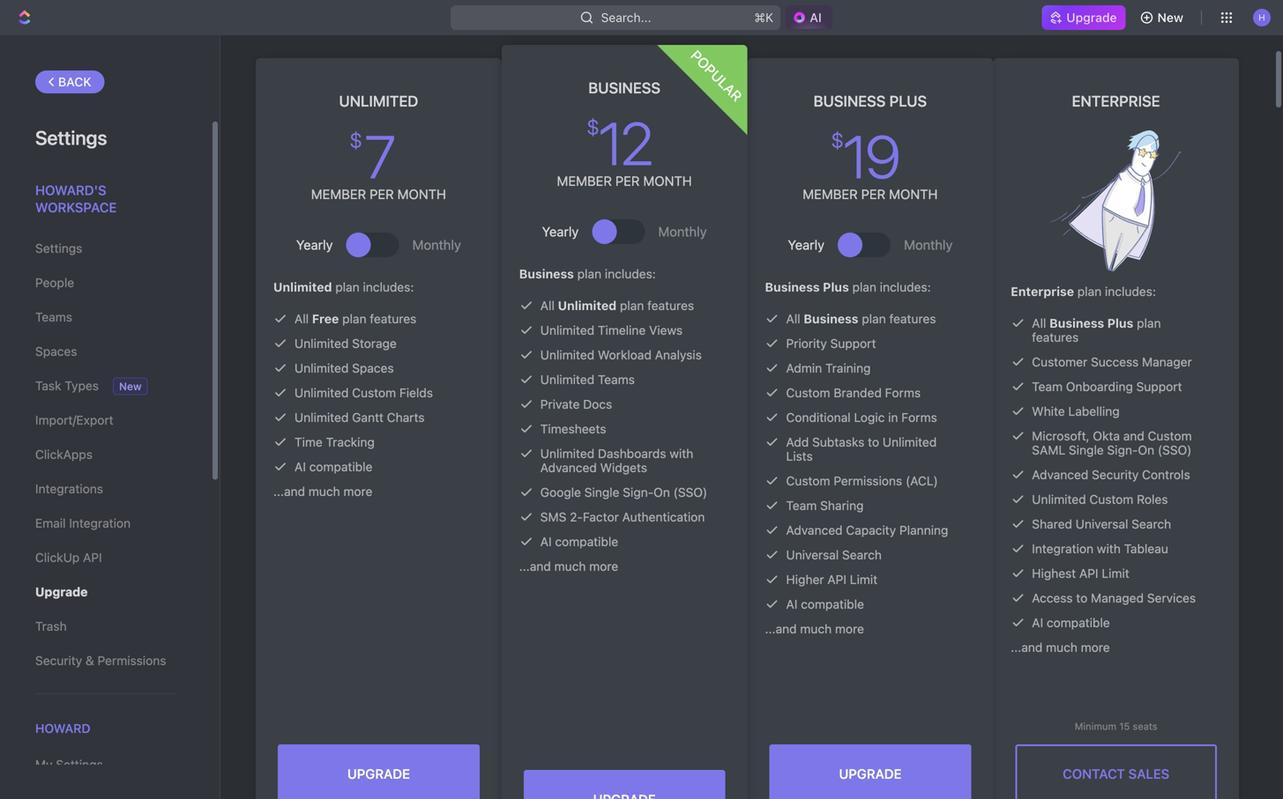 Task type: vqa. For each thing, say whether or not it's contained in the screenshot.
Okta
yes



Task type: describe. For each thing, give the bounding box(es) containing it.
member for 7
[[311, 187, 366, 202]]

unlimited for unlimited timeline views
[[540, 323, 595, 338]]

business plus
[[814, 92, 927, 110]]

unlimited plan includes:
[[273, 280, 414, 295]]

all for all free plan features
[[295, 312, 309, 326]]

features for all free plan features
[[370, 312, 417, 326]]

business for business
[[589, 79, 661, 97]]

1 vertical spatial settings
[[35, 241, 82, 256]]

1 horizontal spatial teams
[[598, 373, 635, 387]]

ai down higher
[[786, 598, 798, 612]]

plan up all unlimited plan features
[[577, 267, 602, 281]]

shared
[[1032, 517, 1072, 532]]

monthly for 7
[[412, 237, 461, 253]]

task
[[35, 379, 61, 393]]

compatible down 2-
[[555, 535, 618, 549]]

popular
[[688, 47, 746, 105]]

unlimited for unlimited custom fields
[[295, 386, 349, 400]]

import/export
[[35, 413, 113, 428]]

advanced capacity planning
[[786, 523, 948, 538]]

enterprise plan includes:
[[1011, 284, 1156, 299]]

unlimited timeline views
[[540, 323, 683, 338]]

unlimited for unlimited plan includes:
[[273, 280, 332, 295]]

0 horizontal spatial search
[[842, 548, 882, 563]]

contact
[[1063, 767, 1125, 782]]

managed
[[1091, 591, 1144, 606]]

factor
[[583, 510, 619, 525]]

business for business plan includes:
[[519, 267, 574, 281]]

ai inside button
[[810, 10, 822, 25]]

search...
[[601, 10, 652, 25]]

unlimited for unlimited spaces
[[295, 361, 349, 376]]

unlimited inside add subtasks to unlimited lists
[[883, 435, 937, 450]]

task types
[[35, 379, 99, 393]]

compatible down time tracking
[[309, 460, 373, 475]]

features for all unlimited plan features
[[647, 299, 694, 313]]

1 vertical spatial universal
[[786, 548, 839, 563]]

access to managed services
[[1032, 591, 1196, 606]]

month for 12
[[643, 173, 692, 189]]

authentication
[[622, 510, 705, 525]]

ai down time
[[295, 460, 306, 475]]

views
[[649, 323, 683, 338]]

sign- inside microsoft, okta and custom saml single sign-on (sso)
[[1107, 443, 1138, 458]]

planning
[[900, 523, 948, 538]]

1 horizontal spatial monthly
[[658, 224, 707, 239]]

more down tracking
[[343, 485, 373, 499]]

limit for higher api limit
[[850, 573, 878, 587]]

unlimited for unlimited dashboards with advanced widgets
[[540, 447, 595, 461]]

0 vertical spatial permissions
[[834, 474, 902, 489]]

member for 12
[[557, 173, 612, 189]]

ai button
[[785, 5, 832, 30]]

ai compatible down the access
[[1032, 616, 1110, 631]]

$ 12 member per month
[[557, 108, 692, 189]]

includes: for business plan includes:
[[605, 267, 656, 281]]

dashboards
[[598, 447, 666, 461]]

and
[[1123, 429, 1145, 444]]

more down factor
[[589, 560, 618, 574]]

types
[[65, 379, 99, 393]]

capacity
[[846, 523, 896, 538]]

clickapps link
[[35, 440, 176, 470]]

seats
[[1133, 721, 1158, 733]]

0 vertical spatial search
[[1132, 517, 1171, 532]]

subtasks
[[812, 435, 865, 450]]

private
[[540, 397, 580, 412]]

features for all business plan features
[[889, 312, 936, 326]]

...and much more down time tracking
[[273, 485, 373, 499]]

h button
[[1248, 4, 1276, 32]]

unlimited for unlimited teams
[[540, 373, 595, 387]]

unlimited custom fields
[[295, 386, 433, 400]]

member for 19
[[803, 187, 858, 202]]

month for 7
[[397, 187, 446, 202]]

1 horizontal spatial universal
[[1076, 517, 1128, 532]]

tracking
[[326, 435, 375, 450]]

onboarding
[[1066, 380, 1133, 394]]

ai compatible down 2-
[[540, 535, 618, 549]]

add subtasks to unlimited lists
[[786, 435, 937, 464]]

upgrade inside settings element
[[35, 585, 88, 600]]

microsoft, okta and custom saml single sign-on (sso)
[[1032, 429, 1192, 458]]

private docs
[[540, 397, 612, 412]]

import/export link
[[35, 406, 176, 436]]

plan inside all business plus plan features
[[1137, 316, 1161, 331]]

team onboarding support
[[1032, 380, 1182, 394]]

month for 19
[[889, 187, 938, 202]]

spaces link
[[35, 337, 176, 367]]

business up the priority support
[[804, 312, 859, 326]]

...and much more down higher
[[765, 622, 864, 637]]

plan up all free plan features
[[335, 280, 360, 295]]

contact sales
[[1063, 767, 1170, 782]]

1 horizontal spatial yearly
[[542, 224, 579, 239]]

$ for 19
[[831, 128, 841, 153]]

plus for business plus
[[890, 92, 927, 110]]

manager
[[1142, 355, 1192, 370]]

includes: for enterprise plan includes:
[[1105, 284, 1156, 299]]

unlimited dashboards with advanced widgets
[[540, 447, 694, 475]]

ai compatible down the higher api limit
[[786, 598, 864, 612]]

widgets
[[600, 461, 647, 475]]

email integration link
[[35, 509, 176, 539]]

shared universal search
[[1032, 517, 1171, 532]]

1 vertical spatial forms
[[902, 411, 937, 425]]

$ 7 member per month
[[311, 121, 446, 202]]

$ for 12
[[587, 115, 596, 139]]

security & permissions
[[35, 654, 166, 669]]

sms 2-factor authentication
[[540, 510, 705, 525]]

custom down the lists
[[786, 474, 830, 489]]

customer success manager
[[1032, 355, 1192, 370]]

settings element
[[0, 35, 220, 800]]

all business plus plan features
[[1032, 316, 1161, 345]]

unlimited for unlimited workload analysis
[[540, 348, 595, 362]]

custom up gantt on the bottom left of the page
[[352, 386, 396, 400]]

custom down 'admin' on the right top
[[786, 386, 830, 400]]

people
[[35, 276, 74, 290]]

enterprise image
[[1051, 131, 1182, 272]]

saml
[[1032, 443, 1066, 458]]

12
[[598, 108, 651, 178]]

19
[[843, 121, 898, 191]]

team for team onboarding support
[[1032, 380, 1063, 394]]

tableau
[[1124, 542, 1168, 557]]

back link
[[35, 71, 105, 93]]

my
[[35, 758, 53, 773]]

ai compatible down time tracking
[[295, 460, 373, 475]]

0 horizontal spatial (sso)
[[673, 486, 708, 500]]

all business plan features
[[786, 312, 936, 326]]

features inside all business plus plan features
[[1032, 330, 1079, 345]]

integration with tableau
[[1032, 542, 1168, 557]]

email integration
[[35, 516, 131, 531]]

success
[[1091, 355, 1139, 370]]

0 vertical spatial upgrade link
[[1042, 5, 1126, 30]]

single inside microsoft, okta and custom saml single sign-on (sso)
[[1069, 443, 1104, 458]]

advanced for advanced capacity planning
[[786, 523, 843, 538]]

security inside 'link'
[[35, 654, 82, 669]]

0 vertical spatial settings
[[35, 126, 107, 149]]

plan up all business plan features
[[853, 280, 877, 295]]

unlimited for unlimited storage
[[295, 336, 349, 351]]

15
[[1120, 721, 1130, 733]]

1 vertical spatial support
[[1137, 380, 1182, 394]]

...and down time
[[273, 485, 305, 499]]

higher
[[786, 573, 824, 587]]

time tracking
[[295, 435, 375, 450]]

time
[[295, 435, 323, 450]]

labelling
[[1069, 404, 1120, 419]]

all free plan features
[[295, 312, 417, 326]]

all unlimited plan features
[[540, 299, 694, 313]]

much down time tracking
[[309, 485, 340, 499]]

business for business plus plan includes:
[[765, 280, 820, 295]]

unlimited custom roles
[[1032, 493, 1168, 507]]

$ 19 member per month
[[803, 121, 938, 202]]

team for team sharing
[[786, 499, 817, 513]]

more down access to managed services
[[1081, 641, 1110, 655]]

clickup api
[[35, 551, 102, 565]]

1 vertical spatial upgrade link
[[35, 578, 176, 608]]

google
[[540, 486, 581, 500]]

1 vertical spatial single
[[584, 486, 620, 500]]

workload
[[598, 348, 652, 362]]

plan down business plus plan includes:
[[862, 312, 886, 326]]

white labelling
[[1032, 404, 1120, 419]]



Task type: locate. For each thing, give the bounding box(es) containing it.
1 horizontal spatial limit
[[1102, 567, 1130, 581]]

0 horizontal spatial plus
[[823, 280, 849, 295]]

priority
[[786, 336, 827, 351]]

to down highest api limit
[[1076, 591, 1088, 606]]

...and much more
[[273, 485, 373, 499], [519, 560, 618, 574], [765, 622, 864, 637], [1011, 641, 1110, 655]]

1 horizontal spatial plus
[[890, 92, 927, 110]]

on inside microsoft, okta and custom saml single sign-on (sso)
[[1138, 443, 1155, 458]]

enterprise for enterprise
[[1072, 92, 1160, 110]]

2 horizontal spatial plus
[[1108, 316, 1134, 331]]

single up factor
[[584, 486, 620, 500]]

per for 7
[[370, 187, 394, 202]]

2 vertical spatial settings
[[56, 758, 103, 773]]

$ inside $ 19 member per month
[[831, 128, 841, 153]]

plan up the "unlimited storage" in the left top of the page
[[342, 312, 367, 326]]

api down universal search
[[828, 573, 847, 587]]

...and down the access
[[1011, 641, 1043, 655]]

api for higher
[[828, 573, 847, 587]]

h
[[1259, 12, 1265, 22]]

monthly for 19
[[904, 237, 953, 253]]

people link
[[35, 268, 176, 298]]

api for highest
[[1080, 567, 1099, 581]]

per for 19
[[861, 187, 886, 202]]

business up 19
[[814, 92, 886, 110]]

plus up all business plan features
[[823, 280, 849, 295]]

business up all unlimited plan features
[[519, 267, 574, 281]]

unlimited spaces
[[295, 361, 394, 376]]

to
[[868, 435, 879, 450], [1076, 591, 1088, 606]]

yearly up the unlimited plan includes:
[[296, 237, 333, 253]]

business up the 12
[[589, 79, 661, 97]]

gantt
[[352, 411, 384, 425]]

api
[[83, 551, 102, 565], [1080, 567, 1099, 581], [828, 573, 847, 587]]

0 horizontal spatial integration
[[69, 516, 131, 531]]

forms up 'in'
[[885, 386, 921, 400]]

1 horizontal spatial team
[[1032, 380, 1063, 394]]

search down roles
[[1132, 517, 1171, 532]]

0 vertical spatial spaces
[[35, 344, 77, 359]]

1 horizontal spatial single
[[1069, 443, 1104, 458]]

all down business plan includes:
[[540, 299, 555, 313]]

...and
[[273, 485, 305, 499], [519, 560, 551, 574], [765, 622, 797, 637], [1011, 641, 1043, 655]]

0 horizontal spatial api
[[83, 551, 102, 565]]

0 horizontal spatial upgrade link
[[35, 578, 176, 608]]

1 vertical spatial new
[[119, 381, 142, 393]]

limit down universal search
[[850, 573, 878, 587]]

higher api limit
[[786, 573, 878, 587]]

security & permissions link
[[35, 646, 176, 676]]

spaces inside spaces link
[[35, 344, 77, 359]]

all for all business plus plan features
[[1032, 316, 1046, 331]]

&
[[86, 654, 94, 669]]

training
[[826, 361, 871, 376]]

business plan includes:
[[519, 267, 656, 281]]

1 horizontal spatial integration
[[1032, 542, 1094, 557]]

7
[[364, 121, 393, 191]]

0 horizontal spatial universal
[[786, 548, 839, 563]]

yearly for 7
[[296, 237, 333, 253]]

0 vertical spatial forms
[[885, 386, 921, 400]]

to down logic
[[868, 435, 879, 450]]

2-
[[570, 510, 583, 525]]

api down integration with tableau
[[1080, 567, 1099, 581]]

unlimited inside unlimited dashboards with advanced widgets
[[540, 447, 595, 461]]

admin
[[786, 361, 822, 376]]

settings
[[35, 126, 107, 149], [35, 241, 82, 256], [56, 758, 103, 773]]

1 horizontal spatial on
[[1138, 443, 1155, 458]]

howard's workspace
[[35, 183, 117, 215]]

1 vertical spatial search
[[842, 548, 882, 563]]

on up controls at the right of the page
[[1138, 443, 1155, 458]]

plus up 'success'
[[1108, 316, 1134, 331]]

integration
[[69, 516, 131, 531], [1032, 542, 1094, 557]]

$ for 7
[[350, 128, 359, 153]]

unlimited teams
[[540, 373, 635, 387]]

member inside $ 7 member per month
[[311, 187, 366, 202]]

month
[[643, 173, 692, 189], [397, 187, 446, 202], [889, 187, 938, 202]]

security up unlimited custom roles
[[1092, 468, 1139, 482]]

$ left the 12
[[587, 115, 596, 139]]

(sso) up controls at the right of the page
[[1158, 443, 1192, 458]]

settings up the "howard's"
[[35, 126, 107, 149]]

(sso) up authentication on the bottom
[[673, 486, 708, 500]]

with inside unlimited dashboards with advanced widgets
[[670, 447, 694, 461]]

timeline
[[598, 323, 646, 338]]

spaces up task
[[35, 344, 77, 359]]

plus inside all business plus plan features
[[1108, 316, 1134, 331]]

in
[[888, 411, 898, 425]]

universal
[[1076, 517, 1128, 532], [786, 548, 839, 563]]

search down "advanced capacity planning"
[[842, 548, 882, 563]]

per inside $ 19 member per month
[[861, 187, 886, 202]]

all
[[540, 299, 555, 313], [295, 312, 309, 326], [786, 312, 800, 326], [1032, 316, 1046, 331]]

advanced up google
[[540, 461, 597, 475]]

1 horizontal spatial with
[[1097, 542, 1121, 557]]

custom
[[352, 386, 396, 400], [786, 386, 830, 400], [1148, 429, 1192, 444], [786, 474, 830, 489], [1090, 493, 1134, 507]]

limit up access to managed services
[[1102, 567, 1130, 581]]

member inside $ 12 member per month
[[557, 173, 612, 189]]

with right dashboards
[[670, 447, 694, 461]]

features down business plus plan includes:
[[889, 312, 936, 326]]

business up priority
[[765, 280, 820, 295]]

month inside $ 19 member per month
[[889, 187, 938, 202]]

highest
[[1032, 567, 1076, 581]]

...and down higher
[[765, 622, 797, 637]]

1 vertical spatial (sso)
[[673, 486, 708, 500]]

member inside $ 19 member per month
[[803, 187, 858, 202]]

limit for highest api limit
[[1102, 567, 1130, 581]]

2 horizontal spatial per
[[861, 187, 886, 202]]

1 horizontal spatial api
[[828, 573, 847, 587]]

business
[[589, 79, 661, 97], [814, 92, 886, 110], [519, 267, 574, 281], [765, 280, 820, 295], [804, 312, 859, 326], [1050, 316, 1104, 331]]

analysis
[[655, 348, 702, 362]]

all left free at the left of page
[[295, 312, 309, 326]]

business for business plus
[[814, 92, 886, 110]]

1 horizontal spatial member
[[557, 173, 612, 189]]

clickapps
[[35, 448, 93, 462]]

0 horizontal spatial per
[[370, 187, 394, 202]]

1 horizontal spatial support
[[1137, 380, 1182, 394]]

1 horizontal spatial security
[[1092, 468, 1139, 482]]

custom right "and"
[[1148, 429, 1192, 444]]

(sso) inside microsoft, okta and custom saml single sign-on (sso)
[[1158, 443, 1192, 458]]

conditional logic in forms
[[786, 411, 937, 425]]

plan up manager
[[1137, 316, 1161, 331]]

enterprise for enterprise plan includes:
[[1011, 284, 1074, 299]]

limit
[[1102, 567, 1130, 581], [850, 573, 878, 587]]

1 vertical spatial permissions
[[98, 654, 166, 669]]

1 vertical spatial sign-
[[623, 486, 654, 500]]

...and much more down the access
[[1011, 641, 1110, 655]]

includes: up all unlimited plan features
[[605, 267, 656, 281]]

settings up people
[[35, 241, 82, 256]]

much down the access
[[1046, 641, 1078, 655]]

storage
[[352, 336, 397, 351]]

ai down the access
[[1032, 616, 1044, 631]]

0 vertical spatial teams
[[35, 310, 72, 325]]

minimum 15 seats
[[1075, 721, 1158, 733]]

1 vertical spatial to
[[1076, 591, 1088, 606]]

0 horizontal spatial on
[[654, 486, 670, 500]]

advanced down the saml
[[1032, 468, 1089, 482]]

business down the enterprise plan includes:
[[1050, 316, 1104, 331]]

plan up all business plus plan features
[[1078, 284, 1102, 299]]

more
[[343, 485, 373, 499], [589, 560, 618, 574], [835, 622, 864, 637], [1081, 641, 1110, 655]]

1 horizontal spatial permissions
[[834, 474, 902, 489]]

1 horizontal spatial sign-
[[1107, 443, 1138, 458]]

upgrade link
[[1042, 5, 1126, 30], [35, 578, 176, 608]]

1 vertical spatial spaces
[[352, 361, 394, 376]]

api inside settings element
[[83, 551, 102, 565]]

1 vertical spatial plus
[[823, 280, 849, 295]]

0 horizontal spatial security
[[35, 654, 82, 669]]

2 horizontal spatial yearly
[[788, 237, 825, 253]]

integration inside settings element
[[69, 516, 131, 531]]

1 vertical spatial team
[[786, 499, 817, 513]]

unlimited storage
[[295, 336, 397, 351]]

my settings link
[[35, 751, 176, 781]]

sign- up advanced security controls
[[1107, 443, 1138, 458]]

trash
[[35, 620, 67, 634]]

business plus plan includes:
[[765, 280, 931, 295]]

0 horizontal spatial with
[[670, 447, 694, 461]]

1 vertical spatial on
[[654, 486, 670, 500]]

upgrade link down clickup api link
[[35, 578, 176, 608]]

advanced for advanced security controls
[[1032, 468, 1089, 482]]

controls
[[1142, 468, 1190, 482]]

$ inside $ 7 member per month
[[350, 128, 359, 153]]

compatible down the access
[[1047, 616, 1110, 631]]

all up priority
[[786, 312, 800, 326]]

much down 2-
[[554, 560, 586, 574]]

0 vertical spatial plus
[[890, 92, 927, 110]]

0 horizontal spatial spaces
[[35, 344, 77, 359]]

yearly up business plan includes:
[[542, 224, 579, 239]]

support down manager
[[1137, 380, 1182, 394]]

plus for business plus plan includes:
[[823, 280, 849, 295]]

unlimited for unlimited custom roles
[[1032, 493, 1086, 507]]

1 horizontal spatial new
[[1158, 10, 1184, 25]]

ai down the sms
[[540, 535, 552, 549]]

0 horizontal spatial new
[[119, 381, 142, 393]]

team
[[1032, 380, 1063, 394], [786, 499, 817, 513]]

yearly for 19
[[788, 237, 825, 253]]

1 vertical spatial security
[[35, 654, 82, 669]]

integration up highest
[[1032, 542, 1094, 557]]

0 vertical spatial enterprise
[[1072, 92, 1160, 110]]

features up customer at the right of the page
[[1032, 330, 1079, 345]]

admin training
[[786, 361, 871, 376]]

1 horizontal spatial month
[[643, 173, 692, 189]]

forms right 'in'
[[902, 411, 937, 425]]

0 horizontal spatial teams
[[35, 310, 72, 325]]

all for all business plan features
[[786, 312, 800, 326]]

plan up timeline
[[620, 299, 644, 313]]

0 horizontal spatial sign-
[[623, 486, 654, 500]]

1 horizontal spatial spaces
[[352, 361, 394, 376]]

per inside $ 7 member per month
[[370, 187, 394, 202]]

features up views
[[647, 299, 694, 313]]

all inside all business plus plan features
[[1032, 316, 1046, 331]]

all up customer at the right of the page
[[1032, 316, 1046, 331]]

0 vertical spatial team
[[1032, 380, 1063, 394]]

per for 12
[[616, 173, 640, 189]]

0 vertical spatial sign-
[[1107, 443, 1138, 458]]

teams inside teams link
[[35, 310, 72, 325]]

includes: up all free plan features
[[363, 280, 414, 295]]

to inside add subtasks to unlimited lists
[[868, 435, 879, 450]]

0 horizontal spatial single
[[584, 486, 620, 500]]

features up storage
[[370, 312, 417, 326]]

custom branded forms
[[786, 386, 921, 400]]

advanced inside unlimited dashboards with advanced widgets
[[540, 461, 597, 475]]

custom inside microsoft, okta and custom saml single sign-on (sso)
[[1148, 429, 1192, 444]]

sales
[[1129, 767, 1170, 782]]

0 horizontal spatial to
[[868, 435, 879, 450]]

0 horizontal spatial advanced
[[540, 461, 597, 475]]

unlimited
[[339, 92, 418, 110], [273, 280, 332, 295], [558, 299, 617, 313], [540, 323, 595, 338], [295, 336, 349, 351], [540, 348, 595, 362], [295, 361, 349, 376], [540, 373, 595, 387], [295, 386, 349, 400], [295, 411, 349, 425], [883, 435, 937, 450], [540, 447, 595, 461], [1032, 493, 1086, 507]]

0 horizontal spatial member
[[311, 187, 366, 202]]

minimum
[[1075, 721, 1117, 733]]

1 horizontal spatial advanced
[[786, 523, 843, 538]]

permissions down add subtasks to unlimited lists
[[834, 474, 902, 489]]

customer
[[1032, 355, 1088, 370]]

0 vertical spatial single
[[1069, 443, 1104, 458]]

1 horizontal spatial search
[[1132, 517, 1171, 532]]

team up white
[[1032, 380, 1063, 394]]

business inside all business plus plan features
[[1050, 316, 1104, 331]]

forms
[[885, 386, 921, 400], [902, 411, 937, 425]]

clickup
[[35, 551, 80, 565]]

integrations
[[35, 482, 103, 497]]

white
[[1032, 404, 1065, 419]]

unlimited workload analysis
[[540, 348, 702, 362]]

1 vertical spatial enterprise
[[1011, 284, 1074, 299]]

universal up higher
[[786, 548, 839, 563]]

yearly up business plus plan includes:
[[788, 237, 825, 253]]

2 horizontal spatial advanced
[[1032, 468, 1089, 482]]

$ left 19
[[831, 128, 841, 153]]

email
[[35, 516, 66, 531]]

upgrade link left new button
[[1042, 5, 1126, 30]]

clickup api link
[[35, 543, 176, 573]]

logic
[[854, 411, 885, 425]]

permissions inside 'link'
[[98, 654, 166, 669]]

integration down integrations link
[[69, 516, 131, 531]]

0 horizontal spatial month
[[397, 187, 446, 202]]

0 vertical spatial to
[[868, 435, 879, 450]]

settings right my
[[56, 758, 103, 773]]

0 horizontal spatial monthly
[[412, 237, 461, 253]]

month inside $ 12 member per month
[[643, 173, 692, 189]]

...and much more down 2-
[[519, 560, 618, 574]]

0 horizontal spatial support
[[830, 336, 876, 351]]

0 vertical spatial integration
[[69, 516, 131, 531]]

2 horizontal spatial api
[[1080, 567, 1099, 581]]

single up advanced security controls
[[1069, 443, 1104, 458]]

2 horizontal spatial month
[[889, 187, 938, 202]]

1 vertical spatial with
[[1097, 542, 1121, 557]]

much down higher
[[800, 622, 832, 637]]

spaces down storage
[[352, 361, 394, 376]]

unlimited for unlimited gantt charts
[[295, 411, 349, 425]]

access
[[1032, 591, 1073, 606]]

with down shared universal search
[[1097, 542, 1121, 557]]

$ inside $ 12 member per month
[[587, 115, 596, 139]]

all for all unlimited plan features
[[540, 299, 555, 313]]

0 vertical spatial support
[[830, 336, 876, 351]]

enterprise
[[1072, 92, 1160, 110], [1011, 284, 1074, 299]]

plus up 19
[[890, 92, 927, 110]]

new button
[[1133, 4, 1194, 32]]

...and down the sms
[[519, 560, 551, 574]]

0 vertical spatial (sso)
[[1158, 443, 1192, 458]]

roles
[[1137, 493, 1168, 507]]

2 horizontal spatial $
[[831, 128, 841, 153]]

advanced
[[540, 461, 597, 475], [1032, 468, 1089, 482], [786, 523, 843, 538]]

0 vertical spatial on
[[1138, 443, 1155, 458]]

team left sharing
[[786, 499, 817, 513]]

howard's
[[35, 183, 106, 198]]

back
[[58, 75, 91, 89]]

more down the higher api limit
[[835, 622, 864, 637]]

unlimited for unlimited
[[339, 92, 418, 110]]

2 horizontal spatial member
[[803, 187, 858, 202]]

with
[[670, 447, 694, 461], [1097, 542, 1121, 557]]

0 horizontal spatial limit
[[850, 573, 878, 587]]

api for clickup
[[83, 551, 102, 565]]

2 horizontal spatial monthly
[[904, 237, 953, 253]]

2 vertical spatial plus
[[1108, 316, 1134, 331]]

on
[[1138, 443, 1155, 458], [654, 486, 670, 500]]

timesheets
[[540, 422, 606, 437]]

per inside $ 12 member per month
[[616, 173, 640, 189]]

fields
[[399, 386, 433, 400]]

settings link
[[35, 234, 176, 264]]

new inside button
[[1158, 10, 1184, 25]]

month inside $ 7 member per month
[[397, 187, 446, 202]]

0 vertical spatial universal
[[1076, 517, 1128, 532]]

custom permissions (acl)
[[786, 474, 938, 489]]

compatible down the higher api limit
[[801, 598, 864, 612]]

0 horizontal spatial permissions
[[98, 654, 166, 669]]

1 horizontal spatial $
[[587, 115, 596, 139]]

teams down unlimited workload analysis
[[598, 373, 635, 387]]

security
[[1092, 468, 1139, 482], [35, 654, 82, 669]]

new inside settings element
[[119, 381, 142, 393]]

integrations link
[[35, 475, 176, 504]]

0 horizontal spatial $
[[350, 128, 359, 153]]

security left & on the left of page
[[35, 654, 82, 669]]

1 vertical spatial teams
[[598, 373, 635, 387]]

support up training
[[830, 336, 876, 351]]

workspace
[[35, 200, 117, 215]]

1 horizontal spatial (sso)
[[1158, 443, 1192, 458]]

0 vertical spatial with
[[670, 447, 694, 461]]

plus
[[890, 92, 927, 110], [823, 280, 849, 295], [1108, 316, 1134, 331]]

sign- down widgets
[[623, 486, 654, 500]]

includes: for unlimited plan includes:
[[363, 280, 414, 295]]

permissions right & on the left of page
[[98, 654, 166, 669]]

services
[[1147, 591, 1196, 606]]

includes: up all business plan features
[[880, 280, 931, 295]]

free
[[312, 312, 339, 326]]

1 vertical spatial integration
[[1032, 542, 1094, 557]]

custom down advanced security controls
[[1090, 493, 1134, 507]]

single
[[1069, 443, 1104, 458], [584, 486, 620, 500]]

1 horizontal spatial to
[[1076, 591, 1088, 606]]

advanced security controls
[[1032, 468, 1190, 482]]

teams down people
[[35, 310, 72, 325]]

includes: up all business plus plan features
[[1105, 284, 1156, 299]]



